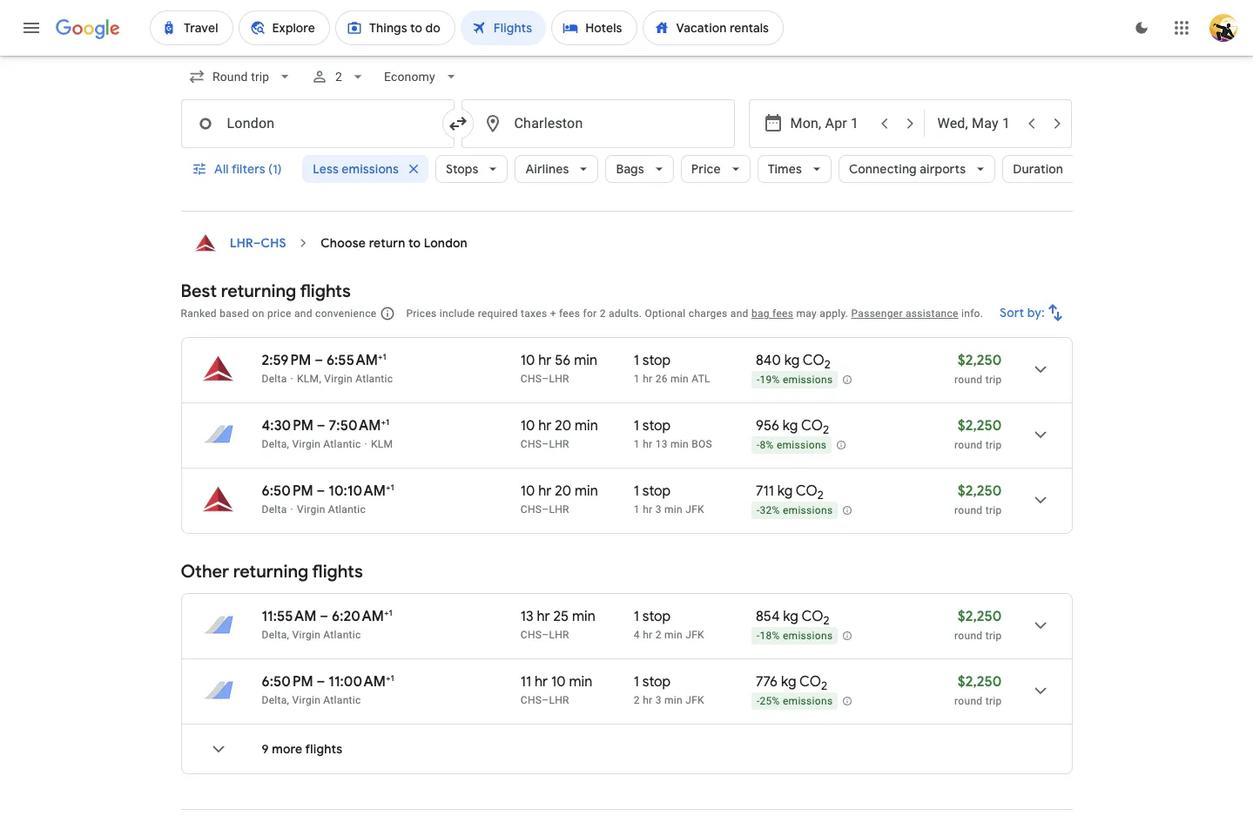 Task type: vqa. For each thing, say whether or not it's contained in the screenshot.
middle Mia
no



Task type: locate. For each thing, give the bounding box(es) containing it.
departure time: 6:50 pm. text field for 11:00 am
[[262, 673, 313, 691]]

stop for 956
[[643, 417, 671, 435]]

virgin down leaves charleston international airport at 6:50 pm on wednesday, may 1 and arrives at heathrow airport at 11:00 am on thursday, may 2. element
[[292, 694, 321, 706]]

2 round from the top
[[955, 439, 983, 451]]

$2,250 round trip for 956
[[955, 417, 1002, 451]]

0 vertical spatial 13
[[656, 438, 668, 450]]

2
[[335, 70, 342, 84], [600, 307, 606, 320], [825, 357, 831, 372], [823, 423, 829, 437], [818, 488, 824, 503], [823, 613, 830, 628], [656, 629, 662, 641], [821, 679, 828, 693], [634, 694, 640, 706]]

main content
[[181, 226, 1073, 788]]

 image
[[291, 373, 294, 385]]

– inside 11 hr 10 min chs – lhr
[[542, 694, 549, 706]]

flights for 9 more flights
[[305, 741, 343, 757]]

virgin down 6:55 am
[[324, 373, 353, 385]]

2 vertical spatial flights
[[305, 741, 343, 757]]

delta down departure time: 2:59 pm. text box
[[262, 373, 287, 385]]

co up '-19% emissions'
[[803, 352, 825, 369]]

1 vertical spatial  image
[[291, 503, 294, 516]]

prices include required taxes + fees for 2 adults. optional charges and bag fees may apply. passenger assistance
[[406, 307, 959, 320]]

kg inside 711 kg co 2
[[777, 482, 793, 500]]

less emissions button
[[302, 148, 429, 190]]

fees
[[559, 307, 580, 320], [773, 307, 794, 320]]

min left bos
[[671, 438, 689, 450]]

2 inside 840 kg co 2
[[825, 357, 831, 372]]

0 vertical spatial 20
[[555, 417, 571, 435]]

+
[[550, 307, 556, 320], [378, 351, 383, 362], [381, 416, 386, 428], [386, 482, 391, 493], [384, 607, 389, 618], [386, 672, 391, 684]]

1 delta, from the top
[[262, 438, 289, 450]]

– inside 2:59 pm – 6:55 am + 1
[[315, 352, 323, 369]]

include
[[440, 307, 475, 320]]

departure time: 6:50 pm. text field for 10:10 am
[[262, 482, 313, 500]]

bos
[[692, 438, 712, 450]]

flight details. leaves charleston international airport at 6:50 pm on wednesday, may 1 and arrives at heathrow airport at 11:00 am on thursday, may 2. image
[[1019, 670, 1061, 712]]

6:50 pm for 10:10 am
[[262, 482, 313, 500]]

2 delta, virgin atlantic from the top
[[262, 629, 361, 641]]

- down 956
[[757, 439, 760, 451]]

2250 US dollars text field
[[958, 482, 1002, 500], [958, 673, 1002, 691]]

26
[[656, 373, 668, 385]]

$2,250 round trip left "flight details. leaves charleston international airport at 6:50 pm on wednesday, may 1 and arrives at heathrow airport at 10:10 am on thursday, may 2." icon
[[955, 482, 1002, 516]]

3 inside the 1 stop 2 hr 3 min jfk
[[656, 694, 662, 706]]

1 stop flight. element down layover (1 of 1) is a 1 hr 13 min layover at boston logan international airport in boston. element
[[634, 482, 671, 503]]

4 round from the top
[[955, 630, 983, 642]]

1 down 4
[[634, 673, 639, 691]]

2 trip from the top
[[986, 439, 1002, 451]]

min inside 10 hr 56 min chs – lhr
[[574, 352, 598, 369]]

2 inside popup button
[[335, 70, 342, 84]]

None text field
[[181, 99, 454, 148], [461, 99, 735, 148], [181, 99, 454, 148], [461, 99, 735, 148]]

5 - from the top
[[757, 695, 760, 707]]

$2,250 left "flight details. leaves charleston international airport at 6:50 pm on wednesday, may 1 and arrives at heathrow airport at 10:10 am on thursday, may 2." icon
[[958, 482, 1002, 500]]

1 left 26
[[634, 373, 640, 385]]

lhr for 10:10 am
[[549, 503, 569, 516]]

lhr inside 10 hr 56 min chs – lhr
[[549, 373, 569, 385]]

assistance
[[906, 307, 959, 320]]

$2,250 left flight details. leaves charleston international airport at 4:30 pm on wednesday, may 1 and arrives at heathrow airport at 7:50 am on thursday, may 2. icon
[[958, 417, 1002, 435]]

1 vertical spatial returning
[[233, 561, 308, 583]]

 image left virgin atlantic
[[291, 503, 294, 516]]

1 vertical spatial delta,
[[262, 629, 289, 641]]

trip left flight details. leaves charleston international airport at 6:50 pm on wednesday, may 1 and arrives at heathrow airport at 11:00 am on thursday, may 2. icon
[[986, 695, 1002, 707]]

2 $2,250 from the top
[[958, 417, 1002, 435]]

10 for 6:55 am
[[521, 352, 535, 369]]

min right 4
[[665, 629, 683, 641]]

1 vertical spatial delta
[[262, 503, 287, 516]]

- for 854
[[757, 630, 760, 642]]

$2,250 round trip up $2,250 text field
[[955, 352, 1002, 386]]

1 stop flight. element down 4
[[634, 673, 671, 693]]

virgin down "4:30 pm"
[[292, 438, 321, 450]]

1 stop flight. element down 26
[[634, 417, 671, 437]]

–
[[253, 235, 260, 251], [315, 352, 323, 369], [542, 373, 549, 385], [317, 417, 326, 435], [542, 438, 549, 450], [317, 482, 325, 500], [542, 503, 549, 516], [320, 608, 329, 625], [542, 629, 549, 641], [317, 673, 325, 691], [542, 694, 549, 706]]

-8% emissions
[[757, 439, 827, 451]]

kg up -25% emissions
[[781, 673, 797, 691]]

stops button
[[436, 148, 508, 190]]

swap origin and destination. image
[[447, 113, 468, 134]]

1 inside 1 stop 4 hr 2 min jfk
[[634, 608, 639, 625]]

$2,250 down sort
[[958, 352, 1002, 369]]

3 delta, from the top
[[262, 694, 289, 706]]

1 up '1 stop 1 hr 3 min jfk'
[[634, 438, 640, 450]]

13 left 25
[[521, 608, 534, 625]]

18%
[[760, 630, 780, 642]]

10 hr 20 min chs – lhr for 7:50 am
[[521, 417, 598, 450]]

+ up klm
[[381, 416, 386, 428]]

+ inside 2:59 pm – 6:55 am + 1
[[378, 351, 383, 362]]

total duration 13 hr 25 min. element
[[521, 608, 634, 628]]

layover (1 of 1) is a 1 hr 3 min layover at john f. kennedy international airport in new york. element
[[634, 503, 747, 516]]

2:59 pm
[[262, 352, 311, 369]]

required
[[478, 307, 518, 320]]

kg inside 840 kg co 2
[[784, 352, 800, 369]]

delta, down "4:30 pm"
[[262, 438, 289, 450]]

main content containing best returning flights
[[181, 226, 1073, 788]]

 image for 10:10 am
[[291, 503, 294, 516]]

956 kg co 2
[[756, 417, 829, 437]]

$2,250 round trip left flight details. leaves charleston international airport at 4:30 pm on wednesday, may 1 and arrives at heathrow airport at 7:50 am on thursday, may 2. icon
[[955, 417, 1002, 451]]

2 total duration 10 hr 20 min. element from the top
[[521, 482, 634, 503]]

co up -32% emissions
[[796, 482, 818, 500]]

chs
[[260, 235, 286, 251], [521, 373, 542, 385], [521, 438, 542, 450], [521, 503, 542, 516], [521, 629, 542, 641], [521, 694, 542, 706]]

 image for 7:50 am
[[365, 438, 368, 450]]

round left flight details. leaves charleston international airport at 6:50 pm on wednesday, may 1 and arrives at heathrow airport at 11:00 am on thursday, may 2. icon
[[955, 695, 983, 707]]

0 vertical spatial total duration 10 hr 20 min. element
[[521, 417, 634, 437]]

$2,250 round trip for 711
[[955, 482, 1002, 516]]

departure time: 6:50 pm. text field down 11:55 am text box
[[262, 673, 313, 691]]

delta
[[262, 373, 287, 385], [262, 503, 287, 516]]

kg up '-19% emissions'
[[784, 352, 800, 369]]

0 vertical spatial 3
[[656, 503, 662, 516]]

3 1 stop flight. element from the top
[[634, 482, 671, 503]]

chs inside 13 hr 25 min chs – lhr
[[521, 629, 542, 641]]

3 inside '1 stop 1 hr 3 min jfk'
[[656, 503, 662, 516]]

- down 840
[[757, 374, 760, 386]]

lhr inside 11 hr 10 min chs – lhr
[[549, 694, 569, 706]]

4 trip from the top
[[986, 630, 1002, 642]]

layover (1 of 1) is a 2 hr 3 min layover at john f. kennedy international airport in new york. element
[[634, 693, 747, 707]]

jfk
[[686, 503, 705, 516], [686, 629, 705, 641], [686, 694, 705, 706]]

2 vertical spatial delta, virgin atlantic
[[262, 694, 361, 706]]

1 2250 us dollars text field from the top
[[958, 482, 1002, 500]]

1 vertical spatial 13
[[521, 608, 534, 625]]

taxes
[[521, 307, 547, 320]]

airlines button
[[515, 148, 599, 190]]

chs inside 10 hr 56 min chs – lhr
[[521, 373, 542, 385]]

1 vertical spatial total duration 10 hr 20 min. element
[[521, 482, 634, 503]]

stop up layover (1 of 1) is a 1 hr 13 min layover at boston logan international airport in boston. element
[[643, 417, 671, 435]]

11:55 am
[[262, 608, 317, 625]]

2 button
[[304, 56, 374, 98]]

2 $2,250 round trip from the top
[[955, 417, 1002, 451]]

1 up klm
[[386, 416, 390, 428]]

1 horizontal spatial 13
[[656, 438, 668, 450]]

$2,250 for 776
[[958, 673, 1002, 691]]

2 vertical spatial jfk
[[686, 694, 705, 706]]

change appearance image
[[1121, 7, 1163, 49]]

3
[[656, 503, 662, 516], [656, 694, 662, 706]]

leaves charleston international airport at 2:59 pm on wednesday, may 1 and arrives at heathrow airport at 6:55 am on thursday, may 2. element
[[262, 351, 386, 369]]

1 stop 4 hr 2 min jfk
[[634, 608, 705, 641]]

3 down the layover (1 of 1) is a 4 hr 2 min layover at john f. kennedy international airport in new york. element
[[656, 694, 662, 706]]

 image
[[365, 438, 368, 450], [291, 503, 294, 516]]

co for 711
[[796, 482, 818, 500]]

5 1 stop flight. element from the top
[[634, 673, 671, 693]]

+ up arrival time: 11:00 am on  thursday, may 2. text field
[[384, 607, 389, 618]]

duration
[[1013, 161, 1063, 177]]

Departure text field
[[790, 100, 870, 147]]

4 $2,250 round trip from the top
[[955, 608, 1002, 642]]

2 - from the top
[[757, 439, 760, 451]]

bags button
[[606, 148, 674, 190]]

1 vertical spatial departure time: 6:50 pm. text field
[[262, 673, 313, 691]]

stop inside the 1 stop 2 hr 3 min jfk
[[643, 673, 671, 691]]

co inside 776 kg co 2
[[800, 673, 821, 691]]

 image left klm
[[365, 438, 368, 450]]

emissions right less
[[342, 161, 399, 177]]

– inside 13 hr 25 min chs – lhr
[[542, 629, 549, 641]]

1 vertical spatial jfk
[[686, 629, 705, 641]]

20 for 10:10 am
[[555, 482, 571, 500]]

total duration 10 hr 20 min. element for 711
[[521, 482, 634, 503]]

+ down arrival time: 6:20 am on  thursday, may 2. text field
[[386, 672, 391, 684]]

1 inside 11:55 am – 6:20 am + 1
[[389, 607, 392, 618]]

stop up 26
[[643, 352, 671, 369]]

3 stop from the top
[[643, 482, 671, 500]]

trip
[[986, 374, 1002, 386], [986, 439, 1002, 451], [986, 504, 1002, 516], [986, 630, 1002, 642], [986, 695, 1002, 707]]

flight details. leaves charleston international airport at 4:30 pm on wednesday, may 1 and arrives at heathrow airport at 7:50 am on thursday, may 2. image
[[1019, 414, 1061, 455]]

co for 854
[[802, 608, 823, 625]]

1 stop flight. element up 4
[[634, 608, 671, 628]]

price button
[[681, 148, 750, 190]]

0 horizontal spatial fees
[[559, 307, 580, 320]]

1 stop from the top
[[643, 352, 671, 369]]

3 for 11 hr 10 min
[[656, 694, 662, 706]]

1 - from the top
[[757, 374, 760, 386]]

0 vertical spatial 2250 us dollars text field
[[958, 482, 1002, 500]]

2 delta from the top
[[262, 503, 287, 516]]

0 vertical spatial 10 hr 20 min chs – lhr
[[521, 417, 598, 450]]

+ inside 11:55 am – 6:20 am + 1
[[384, 607, 389, 618]]

lhr inside 13 hr 25 min chs – lhr
[[549, 629, 569, 641]]

co inside 840 kg co 2
[[803, 352, 825, 369]]

0 horizontal spatial 13
[[521, 608, 534, 625]]

delta, virgin atlantic down leaves charleston international airport at 4:30 pm on wednesday, may 1 and arrives at heathrow airport at 7:50 am on thursday, may 2. element
[[262, 438, 361, 450]]

round for 956
[[955, 439, 983, 451]]

1
[[383, 351, 386, 362], [634, 352, 639, 369], [634, 373, 640, 385], [386, 416, 390, 428], [634, 417, 639, 435], [634, 438, 640, 450], [391, 482, 394, 493], [634, 482, 639, 500], [634, 503, 640, 516], [389, 607, 392, 618], [634, 608, 639, 625], [391, 672, 394, 684], [634, 673, 639, 691]]

+ for 10:10 am
[[386, 482, 391, 493]]

1 delta from the top
[[262, 373, 287, 385]]

None search field
[[181, 56, 1093, 212]]

1 stop 1 hr 3 min jfk
[[634, 482, 705, 516]]

4 stop from the top
[[643, 608, 671, 625]]

Arrival time: 10:10 AM on  Thursday, May 2. text field
[[329, 482, 394, 500]]

+ for 6:20 am
[[384, 607, 389, 618]]

10 hr 20 min chs – lhr for 10:10 am
[[521, 482, 598, 516]]

+ up klm, virgin atlantic
[[378, 351, 383, 362]]

flights up convenience
[[300, 280, 351, 302]]

flight details. leaves charleston international airport at 6:50 pm on wednesday, may 1 and arrives at heathrow airport at 10:10 am on thursday, may 2. image
[[1019, 479, 1061, 521]]

departure time: 6:50 pm. text field inside leaves charleston international airport at 6:50 pm on wednesday, may 1 and arrives at heathrow airport at 10:10 am on thursday, may 2. element
[[262, 482, 313, 500]]

2250 us dollars text field left "flight details. leaves charleston international airport at 6:50 pm on wednesday, may 1 and arrives at heathrow airport at 10:10 am on thursday, may 2." icon
[[958, 482, 1002, 500]]

1 stop flight. element for 776
[[634, 673, 671, 693]]

stop inside 1 stop 4 hr 2 min jfk
[[643, 608, 671, 625]]

2 inside 1 stop 4 hr 2 min jfk
[[656, 629, 662, 641]]

1 vertical spatial 3
[[656, 694, 662, 706]]

2 2250 us dollars text field from the top
[[958, 673, 1002, 691]]

hr inside '1 stop 1 hr 3 min jfk'
[[643, 503, 653, 516]]

trip down $2,250 text field
[[986, 439, 1002, 451]]

fees left for
[[559, 307, 580, 320]]

kg inside 854 kg co 2
[[783, 608, 799, 625]]

0 vertical spatial delta,
[[262, 438, 289, 450]]

1 6:50 pm from the top
[[262, 482, 313, 500]]

stop inside 1 stop 1 hr 26 min atl
[[643, 352, 671, 369]]

airports
[[920, 161, 966, 177]]

total duration 10 hr 20 min. element for 956
[[521, 417, 634, 437]]

2 stop from the top
[[643, 417, 671, 435]]

flights up 11:55 am – 6:20 am + 1
[[312, 561, 363, 583]]

10 for 10:10 am
[[521, 482, 535, 500]]

3 - from the top
[[757, 504, 760, 517]]

1 departure time: 6:50 pm. text field from the top
[[262, 482, 313, 500]]

round for 711
[[955, 504, 983, 516]]

co for 956
[[801, 417, 823, 435]]

3 round from the top
[[955, 504, 983, 516]]

1 $2,250 from the top
[[958, 352, 1002, 369]]

3 $2,250 from the top
[[958, 482, 1002, 500]]

co inside 956 kg co 2
[[801, 417, 823, 435]]

trip down $2,250 text box
[[986, 374, 1002, 386]]

2 20 from the top
[[555, 482, 571, 500]]

ranked based on price and convenience
[[181, 307, 377, 320]]

1 1 stop flight. element from the top
[[634, 352, 671, 372]]

co up -18% emissions
[[802, 608, 823, 625]]

and left bag
[[731, 307, 749, 320]]

departure time: 6:50 pm. text field inside leaves charleston international airport at 6:50 pm on wednesday, may 1 and arrives at heathrow airport at 11:00 am on thursday, may 2. element
[[262, 673, 313, 691]]

5 $2,250 from the top
[[958, 673, 1002, 691]]

lhr for 6:20 am
[[549, 629, 569, 641]]

1 delta, virgin atlantic from the top
[[262, 438, 361, 450]]

total duration 10 hr 56 min. element
[[521, 352, 634, 372]]

2250 US dollars text field
[[958, 417, 1002, 435]]

delta down leaves charleston international airport at 6:50 pm on wednesday, may 1 and arrives at heathrow airport at 10:10 am on thursday, may 2. element
[[262, 503, 287, 516]]

1 vertical spatial 6:50 pm
[[262, 673, 313, 691]]

min down layover (1 of 1) is a 1 hr 13 min layover at boston logan international airport in boston. element
[[665, 503, 683, 516]]

jfk for 776
[[686, 694, 705, 706]]

delta, for 6:50 pm
[[262, 694, 289, 706]]

kg right '711'
[[777, 482, 793, 500]]

stop inside 1 stop 1 hr 13 min bos
[[643, 417, 671, 435]]

ranked
[[181, 307, 217, 320]]

flights right more
[[305, 741, 343, 757]]

layover (1 of 1) is a 1 hr 13 min layover at boston logan international airport in boston. element
[[634, 437, 747, 451]]

2 3 from the top
[[656, 694, 662, 706]]

0 vertical spatial departure time: 6:50 pm. text field
[[262, 482, 313, 500]]

6:50 pm inside "6:50 pm – 11:00 am + 1"
[[262, 673, 313, 691]]

+ inside 4:30 pm – 7:50 am + 1
[[381, 416, 386, 428]]

lhr
[[229, 235, 253, 251], [549, 373, 569, 385], [549, 438, 569, 450], [549, 503, 569, 516], [549, 629, 569, 641], [549, 694, 569, 706]]

jfk inside '1 stop 1 hr 3 min jfk'
[[686, 503, 705, 516]]

2 delta, from the top
[[262, 629, 289, 641]]

19%
[[760, 374, 780, 386]]

flight details. leaves charleston international airport at 2:59 pm on wednesday, may 1 and arrives at heathrow airport at 6:55 am on thursday, may 2. image
[[1019, 348, 1061, 390]]

1 20 from the top
[[555, 417, 571, 435]]

2 vertical spatial delta,
[[262, 694, 289, 706]]

co inside 711 kg co 2
[[796, 482, 818, 500]]

stop for 711
[[643, 482, 671, 500]]

2 departure time: 6:50 pm. text field from the top
[[262, 673, 313, 691]]

chs for 10:10 am
[[521, 503, 542, 516]]

jfk inside 1 stop 4 hr 2 min jfk
[[686, 629, 705, 641]]

emissions for 776
[[783, 695, 833, 707]]

virgin down 6:50 pm – 10:10 am + 1
[[297, 503, 325, 516]]

$2,250 for 956
[[958, 417, 1002, 435]]

min right 25
[[572, 608, 596, 625]]

hr inside the 1 stop 2 hr 3 min jfk
[[643, 694, 653, 706]]

round down $2,250 text field
[[955, 439, 983, 451]]

4 - from the top
[[757, 630, 760, 642]]

delta,
[[262, 438, 289, 450], [262, 629, 289, 641], [262, 694, 289, 706]]

kg for 776
[[781, 673, 797, 691]]

2250 US dollars text field
[[958, 352, 1002, 369]]

1 stop 1 hr 26 min atl
[[634, 352, 711, 385]]

price
[[267, 307, 292, 320]]

$2,250 left "flight details. leaves charleston international airport at 11:55 am on wednesday, may 1 and arrives at heathrow airport at 6:20 am on thursday, may 2." image on the right bottom of page
[[958, 608, 1002, 625]]

round left "flight details. leaves charleston international airport at 6:50 pm on wednesday, may 1 and arrives at heathrow airport at 10:10 am on thursday, may 2." icon
[[955, 504, 983, 516]]

all filters (1) button
[[181, 148, 295, 190]]

None field
[[181, 61, 300, 92], [377, 61, 466, 92], [181, 61, 300, 92], [377, 61, 466, 92]]

5 $2,250 round trip from the top
[[955, 673, 1002, 707]]

1 stop flight. element for 854
[[634, 608, 671, 628]]

2250 us dollars text field left flight details. leaves charleston international airport at 6:50 pm on wednesday, may 1 and arrives at heathrow airport at 11:00 am on thursday, may 2. icon
[[958, 673, 1002, 691]]

1 up 4
[[634, 608, 639, 625]]

1 up layover (1 of 1) is a 1 hr 13 min layover at boston logan international airport in boston. element
[[634, 417, 639, 435]]

chs for 11:00 am
[[521, 694, 542, 706]]

and right price
[[294, 307, 312, 320]]

1 stop flight. element
[[634, 352, 671, 372], [634, 417, 671, 437], [634, 482, 671, 503], [634, 608, 671, 628], [634, 673, 671, 693]]

1 round from the top
[[955, 374, 983, 386]]

854
[[756, 608, 780, 625]]

1 trip from the top
[[986, 374, 1002, 386]]

jfk right 4
[[686, 629, 705, 641]]

leaves charleston international airport at 6:50 pm on wednesday, may 1 and arrives at heathrow airport at 11:00 am on thursday, may 2. element
[[262, 672, 394, 691]]

-
[[757, 374, 760, 386], [757, 439, 760, 451], [757, 504, 760, 517], [757, 630, 760, 642], [757, 695, 760, 707]]

Departure time: 6:50 PM. text field
[[262, 482, 313, 500], [262, 673, 313, 691]]

atlantic down 7:50 am
[[323, 438, 361, 450]]

0 horizontal spatial  image
[[291, 503, 294, 516]]

co up -25% emissions
[[800, 673, 821, 691]]

9 more flights image
[[197, 728, 239, 770]]

kg up -8% emissions
[[783, 417, 798, 435]]

-18% emissions
[[757, 630, 833, 642]]

1 vertical spatial 10 hr 20 min chs – lhr
[[521, 482, 598, 516]]

1 10 hr 20 min chs – lhr from the top
[[521, 417, 598, 450]]

2 10 hr 20 min chs – lhr from the top
[[521, 482, 598, 516]]

lhr – chs
[[229, 235, 286, 251]]

round
[[955, 374, 983, 386], [955, 439, 983, 451], [955, 504, 983, 516], [955, 630, 983, 642], [955, 695, 983, 707]]

+ down klm
[[386, 482, 391, 493]]

min inside 1 stop 1 hr 26 min atl
[[671, 373, 689, 385]]

trip for 854
[[986, 630, 1002, 642]]

min inside the 1 stop 2 hr 3 min jfk
[[665, 694, 683, 706]]

4
[[634, 629, 640, 641]]

passenger
[[851, 307, 903, 320]]

3 trip from the top
[[986, 504, 1002, 516]]

emissions down 854 kg co 2
[[783, 630, 833, 642]]

emissions for 854
[[783, 630, 833, 642]]

returning up 11:55 am text box
[[233, 561, 308, 583]]

atlantic down leaves charleston international airport at 6:50 pm on wednesday, may 1 and arrives at heathrow airport at 11:00 am on thursday, may 2. element
[[323, 694, 361, 706]]

+ inside "6:50 pm – 11:00 am + 1"
[[386, 672, 391, 684]]

1 jfk from the top
[[686, 503, 705, 516]]

hr inside 1 stop 1 hr 13 min bos
[[643, 438, 653, 450]]

- down '711'
[[757, 504, 760, 517]]

emissions down 711 kg co 2
[[783, 504, 833, 517]]

chs inside 11 hr 10 min chs – lhr
[[521, 694, 542, 706]]

1 horizontal spatial and
[[731, 307, 749, 320]]

1 vertical spatial delta, virgin atlantic
[[262, 629, 361, 641]]

3 delta, virgin atlantic from the top
[[262, 694, 361, 706]]

4 1 stop flight. element from the top
[[634, 608, 671, 628]]

0 vertical spatial flights
[[300, 280, 351, 302]]

5 round from the top
[[955, 695, 983, 707]]

6:50 pm
[[262, 482, 313, 500], [262, 673, 313, 691]]

leaves charleston international airport at 11:55 am on wednesday, may 1 and arrives at heathrow airport at 6:20 am on thursday, may 2. element
[[262, 607, 392, 625]]

5 trip from the top
[[986, 695, 1002, 707]]

9
[[262, 741, 269, 757]]

min right 11
[[569, 673, 593, 691]]

jfk down layover (1 of 1) is a 1 hr 13 min layover at boston logan international airport in boston. element
[[686, 503, 705, 516]]

10 inside 10 hr 56 min chs – lhr
[[521, 352, 535, 369]]

min right 56
[[574, 352, 598, 369]]

0 horizontal spatial and
[[294, 307, 312, 320]]

1 vertical spatial 2250 us dollars text field
[[958, 673, 1002, 691]]

5 stop from the top
[[643, 673, 671, 691]]

1 inside the 1 stop 2 hr 3 min jfk
[[634, 673, 639, 691]]

1 right 6:20 am
[[389, 607, 392, 618]]

6:50 pm up virgin atlantic
[[262, 482, 313, 500]]

kg inside 776 kg co 2
[[781, 673, 797, 691]]

stop inside '1 stop 1 hr 3 min jfk'
[[643, 482, 671, 500]]

Departure time: 11:55 AM. text field
[[262, 608, 317, 625]]

3 jfk from the top
[[686, 694, 705, 706]]

20 for 7:50 am
[[555, 417, 571, 435]]

1 total duration 10 hr 20 min. element from the top
[[521, 417, 634, 437]]

$2,250 left flight details. leaves charleston international airport at 6:50 pm on wednesday, may 1 and arrives at heathrow airport at 11:00 am on thursday, may 2. icon
[[958, 673, 1002, 691]]

stop up layover (1 of 1) is a 1 hr 3 min layover at john f. kennedy international airport in new york. element
[[643, 482, 671, 500]]

delta, virgin atlantic for 11:55 am
[[262, 629, 361, 641]]

kg inside 956 kg co 2
[[783, 417, 798, 435]]

10 hr 20 min chs – lhr
[[521, 417, 598, 450], [521, 482, 598, 516]]

layover (1 of 1) is a 4 hr 2 min layover at john f. kennedy international airport in new york. element
[[634, 628, 747, 642]]

$2,250 round trip left "flight details. leaves charleston international airport at 11:55 am on wednesday, may 1 and arrives at heathrow airport at 6:20 am on thursday, may 2." image on the right bottom of page
[[955, 608, 1002, 642]]

trip for 840
[[986, 374, 1002, 386]]

1 inside 4:30 pm – 7:50 am + 1
[[386, 416, 390, 428]]

10
[[521, 352, 535, 369], [521, 417, 535, 435], [521, 482, 535, 500], [551, 673, 566, 691]]

passenger assistance button
[[851, 307, 959, 320]]

1 3 from the top
[[656, 503, 662, 516]]

trip left "flight details. leaves charleston international airport at 6:50 pm on wednesday, may 1 and arrives at heathrow airport at 10:10 am on thursday, may 2." icon
[[986, 504, 1002, 516]]

convenience
[[315, 307, 377, 320]]

atlantic down 'arrival time: 6:55 am on  thursday, may 2.' text field
[[355, 373, 393, 385]]

13
[[656, 438, 668, 450], [521, 608, 534, 625]]

1 vertical spatial 20
[[555, 482, 571, 500]]

3 down layover (1 of 1) is a 1 hr 13 min layover at boston logan international airport in boston. element
[[656, 503, 662, 516]]

1 vertical spatial flights
[[312, 561, 363, 583]]

stop up the layover (1 of 1) is a 4 hr 2 min layover at john f. kennedy international airport in new york. element
[[643, 608, 671, 625]]

2 6:50 pm from the top
[[262, 673, 313, 691]]

lhr for 7:50 am
[[549, 438, 569, 450]]

delta, virgin atlantic
[[262, 438, 361, 450], [262, 629, 361, 641], [262, 694, 361, 706]]

bag
[[752, 307, 770, 320]]

delta for 2:59 pm
[[262, 373, 287, 385]]

2 inside 711 kg co 2
[[818, 488, 824, 503]]

25
[[553, 608, 569, 625]]

$2,250 for 840
[[958, 352, 1002, 369]]

0 vertical spatial jfk
[[686, 503, 705, 516]]

1 horizontal spatial fees
[[773, 307, 794, 320]]

times button
[[757, 148, 832, 190]]

emissions down 776 kg co 2
[[783, 695, 833, 707]]

delta, up 9
[[262, 694, 289, 706]]

min down 10 hr 56 min chs – lhr
[[575, 417, 598, 435]]

co inside 854 kg co 2
[[802, 608, 823, 625]]

adults.
[[609, 307, 642, 320]]

jfk inside the 1 stop 2 hr 3 min jfk
[[686, 694, 705, 706]]

0 vertical spatial  image
[[365, 438, 368, 450]]

2:59 pm – 6:55 am + 1
[[262, 351, 386, 369]]

trip for 711
[[986, 504, 1002, 516]]

1 horizontal spatial  image
[[365, 438, 368, 450]]

jfk for 854
[[686, 629, 705, 641]]

to
[[408, 235, 421, 251]]

delta, virgin atlantic down leaves charleston international airport at 6:50 pm on wednesday, may 1 and arrives at heathrow airport at 11:00 am on thursday, may 2. element
[[262, 694, 361, 706]]

- for 956
[[757, 439, 760, 451]]

emissions down 840 kg co 2
[[783, 374, 833, 386]]

airlines
[[526, 161, 569, 177]]

3 $2,250 round trip from the top
[[955, 482, 1002, 516]]

+ inside 6:50 pm – 10:10 am + 1
[[386, 482, 391, 493]]

6:50 pm inside 6:50 pm – 10:10 am + 1
[[262, 482, 313, 500]]

- down 854
[[757, 630, 760, 642]]

0 vertical spatial returning
[[221, 280, 296, 302]]

jfk down the layover (1 of 1) is a 4 hr 2 min layover at john f. kennedy international airport in new york. element
[[686, 694, 705, 706]]

apply.
[[820, 307, 848, 320]]

- down 776
[[757, 695, 760, 707]]

total duration 10 hr 20 min. element
[[521, 417, 634, 437], [521, 482, 634, 503]]

price
[[691, 161, 721, 177]]

bag fees button
[[752, 307, 794, 320]]

2 inside 776 kg co 2
[[821, 679, 828, 693]]

$2,250
[[958, 352, 1002, 369], [958, 417, 1002, 435], [958, 482, 1002, 500], [958, 608, 1002, 625], [958, 673, 1002, 691]]

- for 840
[[757, 374, 760, 386]]

all
[[214, 161, 228, 177]]

0 vertical spatial delta, virgin atlantic
[[262, 438, 361, 450]]

4 $2,250 from the top
[[958, 608, 1002, 625]]

2 fees from the left
[[773, 307, 794, 320]]

2 1 stop flight. element from the top
[[634, 417, 671, 437]]

0 vertical spatial 6:50 pm
[[262, 482, 313, 500]]

atlantic down 10:10 am at the left of page
[[328, 503, 366, 516]]

0 vertical spatial delta
[[262, 373, 287, 385]]

1 right 10:10 am at the left of page
[[391, 482, 394, 493]]

delta, down 11:55 am text box
[[262, 629, 289, 641]]

2 jfk from the top
[[686, 629, 705, 641]]

1 $2,250 round trip from the top
[[955, 352, 1002, 386]]



Task type: describe. For each thing, give the bounding box(es) containing it.
kg for 956
[[783, 417, 798, 435]]

(1)
[[268, 161, 282, 177]]

kg for 840
[[784, 352, 800, 369]]

2 inside 854 kg co 2
[[823, 613, 830, 628]]

based
[[220, 307, 249, 320]]

13 inside 13 hr 25 min chs – lhr
[[521, 608, 534, 625]]

-19% emissions
[[757, 374, 833, 386]]

2250 US dollars text field
[[958, 608, 1002, 625]]

flights for best returning flights
[[300, 280, 351, 302]]

956
[[756, 417, 780, 435]]

other
[[181, 561, 229, 583]]

other returning flights
[[181, 561, 363, 583]]

returning for other
[[233, 561, 308, 583]]

return
[[369, 235, 405, 251]]

virgin atlantic
[[297, 503, 366, 516]]

emissions inside popup button
[[342, 161, 399, 177]]

1 inside 6:50 pm – 10:10 am + 1
[[391, 482, 394, 493]]

1 fees from the left
[[559, 307, 580, 320]]

6:50 pm – 11:00 am + 1
[[262, 672, 394, 691]]

atl
[[692, 373, 711, 385]]

sort by: button
[[993, 292, 1073, 334]]

4:30 pm
[[262, 417, 314, 435]]

co for 840
[[803, 352, 825, 369]]

kg for 854
[[783, 608, 799, 625]]

6:55 am
[[326, 352, 378, 369]]

chs for 6:55 am
[[521, 373, 542, 385]]

10:10 am
[[329, 482, 386, 500]]

hr inside 13 hr 25 min chs – lhr
[[537, 608, 550, 625]]

chs for 6:20 am
[[521, 629, 542, 641]]

10 hr 56 min chs – lhr
[[521, 352, 598, 385]]

+ for 7:50 am
[[381, 416, 386, 428]]

2 inside 956 kg co 2
[[823, 423, 829, 437]]

london
[[424, 235, 468, 251]]

stops
[[446, 161, 479, 177]]

stop for 840
[[643, 352, 671, 369]]

Arrival time: 11:00 AM on  Thursday, May 2. text field
[[329, 672, 394, 691]]

returning for best
[[221, 280, 296, 302]]

711 kg co 2
[[756, 482, 824, 503]]

min inside 1 stop 1 hr 13 min bos
[[671, 438, 689, 450]]

– inside 11:55 am – 6:20 am + 1
[[320, 608, 329, 625]]

– inside 6:50 pm – 10:10 am + 1
[[317, 482, 325, 500]]

on
[[252, 307, 264, 320]]

Return text field
[[938, 100, 1018, 147]]

trip for 776
[[986, 695, 1002, 707]]

choose
[[321, 235, 366, 251]]

– inside 10 hr 56 min chs – lhr
[[542, 373, 549, 385]]

$2,250 round trip for 840
[[955, 352, 1002, 386]]

klm, virgin atlantic
[[297, 373, 393, 385]]

none search field containing all filters (1)
[[181, 56, 1093, 212]]

virgin down 11:55 am text box
[[292, 629, 321, 641]]

1 down "adults." on the top
[[634, 352, 639, 369]]

8%
[[760, 439, 774, 451]]

6:50 pm for 11:00 am
[[262, 673, 313, 691]]

filters
[[231, 161, 265, 177]]

$2,250 for 711
[[958, 482, 1002, 500]]

4:30 pm – 7:50 am + 1
[[262, 416, 390, 435]]

-32% emissions
[[757, 504, 833, 517]]

total duration 11 hr 10 min. element
[[521, 673, 634, 693]]

co for 776
[[800, 673, 821, 691]]

1 and from the left
[[294, 307, 312, 320]]

connecting airports
[[849, 161, 966, 177]]

840 kg co 2
[[756, 352, 831, 372]]

11:00 am
[[329, 673, 386, 691]]

-25% emissions
[[757, 695, 833, 707]]

1 stop 1 hr 13 min bos
[[634, 417, 712, 450]]

hr inside 1 stop 4 hr 2 min jfk
[[643, 629, 653, 641]]

emissions for 840
[[783, 374, 833, 386]]

best
[[181, 280, 217, 302]]

1 inside "6:50 pm – 11:00 am + 1"
[[391, 672, 394, 684]]

776 kg co 2
[[756, 673, 828, 693]]

connecting
[[849, 161, 917, 177]]

840
[[756, 352, 781, 369]]

13 hr 25 min chs – lhr
[[521, 608, 596, 641]]

less
[[313, 161, 339, 177]]

- for 776
[[757, 695, 760, 707]]

round for 776
[[955, 695, 983, 707]]

10 for 7:50 am
[[521, 417, 535, 435]]

atlantic down leaves charleston international airport at 11:55 am on wednesday, may 1 and arrives at heathrow airport at 6:20 am on thursday, may 2. "element" on the left bottom of page
[[323, 629, 361, 641]]

hr inside 10 hr 56 min chs – lhr
[[538, 352, 552, 369]]

klm
[[371, 438, 393, 450]]

3 for 10 hr 20 min
[[656, 503, 662, 516]]

delta, virgin atlantic for 6:50 pm
[[262, 694, 361, 706]]

1 down 1 stop 1 hr 13 min bos
[[634, 503, 640, 516]]

min inside 1 stop 4 hr 2 min jfk
[[665, 629, 683, 641]]

by:
[[1027, 305, 1045, 320]]

1 stop flight. element for 956
[[634, 417, 671, 437]]

1 inside 2:59 pm – 6:55 am + 1
[[383, 351, 386, 362]]

round for 854
[[955, 630, 983, 642]]

min inside 13 hr 25 min chs – lhr
[[572, 608, 596, 625]]

Arrival time: 7:50 AM on  Thursday, May 2. text field
[[329, 416, 390, 435]]

min inside '1 stop 1 hr 3 min jfk'
[[665, 503, 683, 516]]

round for 840
[[955, 374, 983, 386]]

for
[[583, 307, 597, 320]]

Departure time: 2:59 PM. text field
[[262, 352, 311, 369]]

all filters (1)
[[214, 161, 282, 177]]

11
[[521, 673, 531, 691]]

hr inside 11 hr 10 min chs – lhr
[[535, 673, 548, 691]]

choose return to london
[[321, 235, 468, 251]]

emissions for 956
[[777, 439, 827, 451]]

776
[[756, 673, 778, 691]]

56
[[555, 352, 571, 369]]

+ for 6:55 am
[[378, 351, 383, 362]]

13 inside 1 stop 1 hr 13 min bos
[[656, 438, 668, 450]]

stop for 776
[[643, 673, 671, 691]]

learn more about ranking image
[[380, 306, 396, 321]]

delta for 6:50 pm
[[262, 503, 287, 516]]

prices
[[406, 307, 437, 320]]

trip for 956
[[986, 439, 1002, 451]]

$2,250 round trip for 776
[[955, 673, 1002, 707]]

bags
[[616, 161, 644, 177]]

connecting airports button
[[839, 148, 996, 190]]

layover (1 of 1) is a 1 hr 26 min layover at hartsfield-jackson atlanta international airport in atlanta. element
[[634, 372, 747, 386]]

best returning flights
[[181, 280, 351, 302]]

min left '1 stop 1 hr 3 min jfk'
[[575, 482, 598, 500]]

+ for 11:00 am
[[386, 672, 391, 684]]

– inside "6:50 pm – 11:00 am + 1"
[[317, 673, 325, 691]]

lhr for 11:00 am
[[549, 694, 569, 706]]

6:20 am
[[332, 608, 384, 625]]

leaves charleston international airport at 4:30 pm on wednesday, may 1 and arrives at heathrow airport at 7:50 am on thursday, may 2. element
[[262, 416, 390, 435]]

$2,250 round trip for 854
[[955, 608, 1002, 642]]

Arrival time: 6:20 AM on  Thursday, May 2. text field
[[332, 607, 392, 625]]

2250 us dollars text field for 776
[[958, 673, 1002, 691]]

may
[[796, 307, 817, 320]]

+ right taxes
[[550, 307, 556, 320]]

11:55 am – 6:20 am + 1
[[262, 607, 392, 625]]

kg for 711
[[777, 482, 793, 500]]

- for 711
[[757, 504, 760, 517]]

Departure time: 4:30 PM. text field
[[262, 417, 314, 435]]

$2,250 for 854
[[958, 608, 1002, 625]]

sort by:
[[1000, 305, 1045, 320]]

6:50 pm – 10:10 am + 1
[[262, 482, 394, 500]]

chs for 7:50 am
[[521, 438, 542, 450]]

min inside 11 hr 10 min chs – lhr
[[569, 673, 593, 691]]

times
[[768, 161, 802, 177]]

25%
[[760, 695, 780, 707]]

lhr for 6:55 am
[[549, 373, 569, 385]]

– inside 4:30 pm – 7:50 am + 1
[[317, 417, 326, 435]]

854 kg co 2
[[756, 608, 830, 628]]

Arrival time: 6:55 AM on  Thursday, May 2. text field
[[326, 351, 386, 369]]

711
[[756, 482, 774, 500]]

main menu image
[[21, 17, 42, 38]]

2250 us dollars text field for 711
[[958, 482, 1002, 500]]

jfk for 711
[[686, 503, 705, 516]]

more
[[272, 741, 302, 757]]

flight details. leaves charleston international airport at 11:55 am on wednesday, may 1 and arrives at heathrow airport at 6:20 am on thursday, may 2. image
[[1019, 604, 1061, 646]]

1 stop flight. element for 711
[[634, 482, 671, 503]]

stop for 854
[[643, 608, 671, 625]]

optional
[[645, 307, 686, 320]]

flights for other returning flights
[[312, 561, 363, 583]]

11 hr 10 min chs – lhr
[[521, 673, 593, 706]]

1 stop flight. element for 840
[[634, 352, 671, 372]]

less emissions
[[313, 161, 399, 177]]

1 up layover (1 of 1) is a 1 hr 3 min layover at john f. kennedy international airport in new york. element
[[634, 482, 639, 500]]

2 inside the 1 stop 2 hr 3 min jfk
[[634, 694, 640, 706]]

9 more flights
[[262, 741, 343, 757]]

charges
[[689, 307, 728, 320]]

10 inside 11 hr 10 min chs – lhr
[[551, 673, 566, 691]]

hr inside 1 stop 1 hr 26 min atl
[[643, 373, 653, 385]]

1 stop 2 hr 3 min jfk
[[634, 673, 705, 706]]

delta, for 11:55 am
[[262, 629, 289, 641]]

emissions for 711
[[783, 504, 833, 517]]

leaves charleston international airport at 6:50 pm on wednesday, may 1 and arrives at heathrow airport at 10:10 am on thursday, may 2. element
[[262, 482, 394, 500]]

2 and from the left
[[731, 307, 749, 320]]



